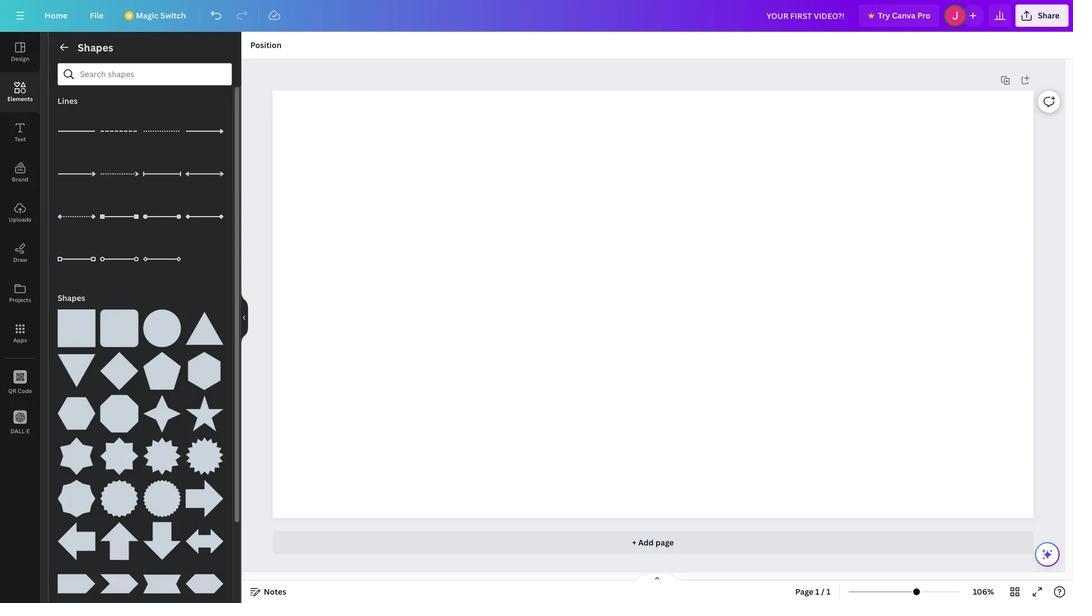 Task type: describe. For each thing, give the bounding box(es) containing it.
notes button
[[246, 583, 291, 601]]

group right the arrow block 2 right image
[[143, 559, 181, 603]]

canva
[[892, 10, 916, 21]]

arrow block convex image
[[185, 565, 224, 603]]

group right 6-pointed star image
[[100, 431, 138, 476]]

Search shapes search field
[[80, 64, 210, 85]]

group left "arrow horizontal" image
[[143, 516, 181, 561]]

projects
[[9, 296, 31, 304]]

group left star burst 2 image
[[143, 431, 181, 476]]

square image
[[58, 310, 96, 348]]

group left arrow right image on the left of the page
[[143, 473, 181, 518]]

5-pointed star image
[[185, 395, 224, 433]]

group left 4-pointed star image
[[100, 388, 138, 433]]

design
[[11, 55, 29, 63]]

group left hide image
[[185, 303, 224, 348]]

+
[[632, 538, 636, 548]]

uploads button
[[0, 193, 40, 233]]

hexagon vertical image
[[185, 352, 224, 390]]

6-pointed star image
[[58, 437, 96, 476]]

106% button
[[965, 583, 1001, 601]]

file button
[[81, 4, 112, 27]]

home
[[45, 10, 67, 21]]

triangle down image
[[58, 352, 96, 390]]

magic switch
[[136, 10, 186, 21]]

elements button
[[0, 72, 40, 112]]

star burst 2 image
[[185, 437, 224, 476]]

arrow right image
[[185, 480, 224, 518]]

1 vertical spatial shapes
[[58, 293, 85, 303]]

group left star burst 3 image
[[58, 473, 96, 518]]

side panel tab list
[[0, 32, 40, 443]]

share
[[1038, 10, 1060, 21]]

arrow block concave image
[[143, 565, 181, 603]]

text button
[[0, 112, 40, 153]]

try
[[878, 10, 890, 21]]

position
[[250, 40, 282, 50]]

group right arrow left image
[[100, 516, 138, 561]]

text
[[14, 135, 26, 143]]

apps button
[[0, 314, 40, 354]]

group right arrow block concave image
[[185, 559, 224, 603]]

group right pentagon image on the left of the page
[[185, 346, 224, 390]]

group right square image
[[100, 303, 138, 348]]

brand
[[12, 175, 28, 183]]

Design title text field
[[758, 4, 855, 27]]

star burst 4 image
[[143, 480, 181, 518]]

projects button
[[0, 273, 40, 314]]



Task type: locate. For each thing, give the bounding box(es) containing it.
uploads
[[9, 216, 31, 224]]

group right '8-pointed star inflated' image
[[100, 473, 138, 518]]

magic
[[136, 10, 158, 21]]

share button
[[1015, 4, 1069, 27]]

canva assistant image
[[1041, 548, 1054, 562]]

group right triangle down image
[[100, 346, 138, 390]]

group left hexagon vertical image
[[143, 346, 181, 390]]

group left diamond image
[[58, 346, 96, 390]]

home link
[[36, 4, 76, 27]]

try canva pro
[[878, 10, 930, 21]]

page
[[656, 538, 674, 548]]

/
[[821, 587, 825, 597]]

apps
[[13, 336, 27, 344]]

group right star burst 1 image
[[185, 431, 224, 476]]

group right star burst 4 image
[[185, 473, 224, 518]]

group right 4-pointed star image
[[185, 388, 224, 433]]

position button
[[246, 36, 286, 54]]

arrow up image
[[100, 523, 138, 561]]

diamond image
[[100, 352, 138, 390]]

add this line to the canvas image
[[58, 112, 96, 150], [100, 112, 138, 150], [143, 112, 181, 150], [185, 112, 224, 150], [58, 155, 96, 193], [100, 155, 138, 193], [143, 155, 181, 193], [185, 155, 224, 193], [58, 198, 96, 236], [100, 198, 138, 236], [143, 198, 181, 236], [185, 198, 224, 236], [58, 240, 96, 278], [100, 240, 138, 278], [143, 240, 181, 278]]

106%
[[973, 587, 994, 597]]

draw button
[[0, 233, 40, 273]]

page 1 / 1
[[795, 587, 831, 597]]

0 horizontal spatial 1
[[815, 587, 819, 597]]

arrow horizontal image
[[185, 523, 224, 561]]

group left arrow up image
[[58, 516, 96, 561]]

1 right /
[[826, 587, 831, 597]]

magic switch button
[[117, 4, 195, 27]]

group left "rounded square" image
[[58, 303, 96, 348]]

add
[[638, 538, 654, 548]]

show pages image
[[630, 573, 684, 582]]

code
[[18, 387, 32, 395]]

lines
[[58, 96, 78, 106]]

switch
[[160, 10, 186, 21]]

triangle up image
[[185, 310, 224, 348]]

1 left /
[[815, 587, 819, 597]]

qr code
[[8, 387, 32, 395]]

file
[[90, 10, 103, 21]]

arrow down image
[[143, 523, 181, 561]]

shapes up square image
[[58, 293, 85, 303]]

page
[[795, 587, 813, 597]]

hexagon horizontal image
[[58, 395, 96, 433]]

elements
[[7, 95, 33, 103]]

group left triangle up image
[[143, 303, 181, 348]]

group left the octagon image
[[58, 388, 96, 433]]

group left the arrow block 2 right image
[[58, 565, 96, 603]]

design button
[[0, 32, 40, 72]]

1
[[815, 587, 819, 597], [826, 587, 831, 597]]

group
[[58, 303, 96, 348], [100, 303, 138, 348], [143, 303, 181, 348], [185, 303, 224, 348], [58, 346, 96, 390], [100, 346, 138, 390], [143, 346, 181, 390], [185, 346, 224, 390], [58, 388, 96, 433], [100, 388, 138, 433], [143, 388, 181, 433], [185, 388, 224, 433], [58, 431, 96, 476], [100, 431, 138, 476], [143, 431, 181, 476], [185, 431, 224, 476], [58, 473, 96, 518], [100, 473, 138, 518], [143, 473, 181, 518], [185, 473, 224, 518], [58, 516, 96, 561], [100, 516, 138, 561], [143, 516, 181, 561], [185, 516, 224, 561], [100, 559, 138, 603], [143, 559, 181, 603], [185, 559, 224, 603], [58, 565, 96, 603]]

group left 8-pointed star image
[[58, 431, 96, 476]]

draw
[[13, 256, 27, 264]]

hide image
[[241, 291, 248, 345]]

8-pointed star inflated image
[[58, 480, 96, 518]]

arrow block right image
[[58, 565, 96, 603]]

octagon image
[[100, 395, 138, 433]]

2 1 from the left
[[826, 587, 831, 597]]

rounded square image
[[100, 310, 138, 348]]

1 1 from the left
[[815, 587, 819, 597]]

qr code button
[[0, 363, 40, 403]]

qr
[[8, 387, 16, 395]]

white circle shape image
[[143, 310, 181, 348]]

group left arrow block concave image
[[100, 559, 138, 603]]

group right "arrow down" image
[[185, 516, 224, 561]]

dall·e button
[[0, 403, 40, 443]]

try canva pro button
[[859, 4, 939, 27]]

arrow left image
[[58, 523, 96, 561]]

shapes
[[78, 41, 113, 54], [58, 293, 85, 303]]

8-pointed star image
[[100, 437, 138, 476]]

brand button
[[0, 153, 40, 193]]

arrow block 2 right image
[[100, 565, 138, 603]]

star burst 1 image
[[143, 437, 181, 476]]

dall·e
[[10, 427, 30, 435]]

4-pointed star image
[[143, 395, 181, 433]]

star burst 3 image
[[100, 480, 138, 518]]

pentagon image
[[143, 352, 181, 390]]

notes
[[264, 587, 286, 597]]

+ add page button
[[273, 532, 1033, 554]]

0 vertical spatial shapes
[[78, 41, 113, 54]]

1 horizontal spatial 1
[[826, 587, 831, 597]]

shapes down file dropdown button
[[78, 41, 113, 54]]

main menu bar
[[0, 0, 1073, 32]]

group left the 5-pointed star image
[[143, 388, 181, 433]]

pro
[[917, 10, 930, 21]]

+ add page
[[632, 538, 674, 548]]



Task type: vqa. For each thing, say whether or not it's contained in the screenshot.
the top Shapes
yes



